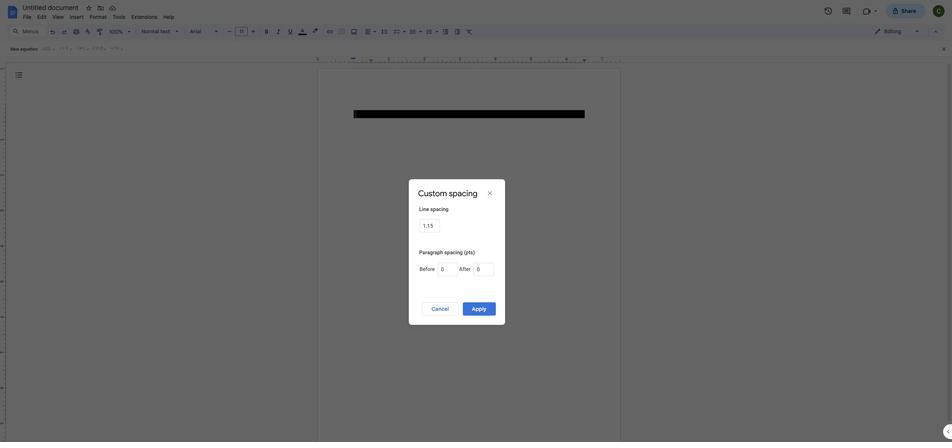 Task type: vqa. For each thing, say whether or not it's contained in the screenshot.
the 'text'
no



Task type: locate. For each thing, give the bounding box(es) containing it.
custom spacing heading
[[418, 189, 492, 199]]

equation
[[20, 47, 38, 52]]

custom spacing application
[[0, 0, 952, 443]]

1 vertical spatial spacing
[[430, 206, 449, 212]]

menu bar inside the menu bar banner
[[20, 10, 177, 22]]

Rename text field
[[20, 3, 83, 12]]

spacing left (pts)
[[444, 250, 463, 256]]

Line spacing text field
[[420, 220, 440, 233]]

spacing right custom
[[449, 189, 478, 199]]

Star checkbox
[[84, 3, 94, 13]]

cancel
[[432, 306, 449, 313]]

2 vertical spatial spacing
[[444, 250, 463, 256]]

apply
[[472, 306, 487, 313]]

after
[[459, 267, 471, 273]]

menu bar
[[20, 10, 177, 22]]

spacing for custom
[[449, 189, 478, 199]]

menu bar banner
[[0, 0, 952, 443]]

spacing right line
[[430, 206, 449, 212]]

cancel button
[[422, 303, 458, 316]]

spacing
[[449, 189, 478, 199], [430, 206, 449, 212], [444, 250, 463, 256]]

left margin image
[[318, 57, 356, 63]]

spacing inside heading
[[449, 189, 478, 199]]

0 vertical spatial spacing
[[449, 189, 478, 199]]

Menus field
[[9, 26, 46, 37]]

new equation button
[[9, 44, 40, 55]]

Paragraph spacing after text field
[[474, 263, 494, 277]]

custom spacing dialog
[[409, 179, 505, 325]]

Paragraph spacing before text field
[[438, 263, 458, 277]]

paragraph
[[419, 250, 443, 256]]

apply button
[[463, 303, 496, 316]]

new
[[10, 47, 19, 52]]



Task type: describe. For each thing, give the bounding box(es) containing it.
main toolbar
[[46, 0, 475, 350]]

top margin image
[[0, 69, 6, 106]]

bottom margin image
[[0, 422, 6, 443]]

right margin image
[[583, 57, 620, 63]]

(pts)
[[464, 250, 475, 256]]

paragraph spacing (pts)
[[419, 250, 475, 256]]

spacing for line
[[430, 206, 449, 212]]

before
[[420, 267, 435, 273]]

equations toolbar
[[0, 42, 952, 57]]

line
[[419, 206, 429, 212]]

line spacing
[[419, 206, 449, 212]]

spacing for paragraph
[[444, 250, 463, 256]]

new equation
[[10, 47, 38, 52]]

custom spacing
[[418, 189, 478, 199]]

share. private to only me. image
[[892, 8, 899, 14]]

custom
[[418, 189, 447, 199]]



